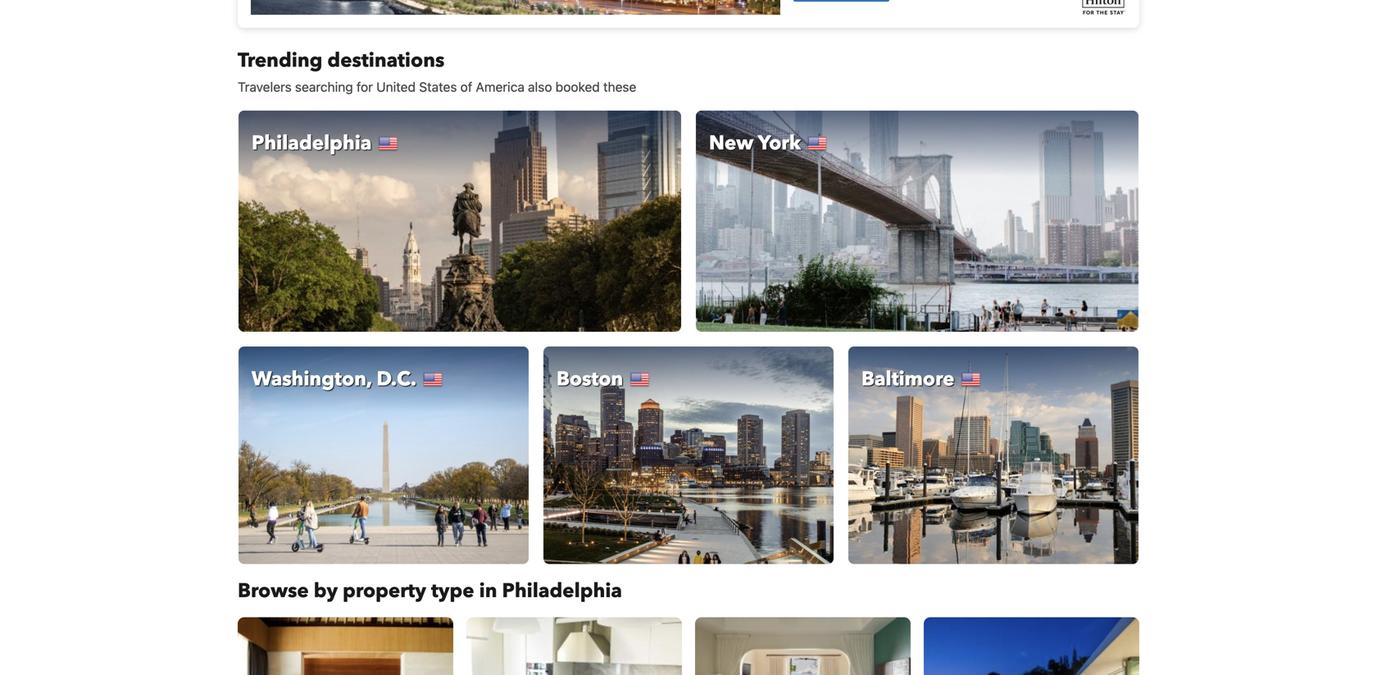 Task type: locate. For each thing, give the bounding box(es) containing it.
boston link
[[543, 346, 835, 566]]

philadelphia
[[252, 130, 372, 157], [502, 578, 623, 605]]

philadelphia right in
[[502, 578, 623, 605]]

united
[[377, 79, 416, 95]]

browse by property type in philadelphia
[[238, 578, 623, 605]]

philadelphia link
[[238, 110, 682, 333]]

browse
[[238, 578, 309, 605]]

washington, d.c. link
[[238, 346, 530, 566]]

searching
[[295, 79, 353, 95]]

philadelphia down searching
[[252, 130, 372, 157]]

baltimore
[[862, 366, 955, 393]]

york
[[758, 130, 801, 157]]

for
[[357, 79, 373, 95]]

boston
[[557, 366, 624, 393]]

these
[[604, 79, 637, 95]]

new york
[[709, 130, 801, 157]]

0 vertical spatial philadelphia
[[252, 130, 372, 157]]

new
[[709, 130, 754, 157]]

states
[[419, 79, 457, 95]]

0 horizontal spatial philadelphia
[[252, 130, 372, 157]]

type
[[431, 578, 475, 605]]

new york link
[[696, 110, 1140, 333]]

1 horizontal spatial philadelphia
[[502, 578, 623, 605]]



Task type: vqa. For each thing, say whether or not it's contained in the screenshot.
Washington, D.C. LINK
yes



Task type: describe. For each thing, give the bounding box(es) containing it.
property
[[343, 578, 426, 605]]

travelers
[[238, 79, 292, 95]]

trending destinations travelers searching for united states of america also booked these
[[238, 47, 637, 95]]

d.c.
[[377, 366, 417, 393]]

also
[[528, 79, 552, 95]]

booked
[[556, 79, 600, 95]]

trending
[[238, 47, 323, 74]]

washington, d.c.
[[252, 366, 417, 393]]

america
[[476, 79, 525, 95]]

washington,
[[252, 366, 372, 393]]

philadelphia inside philadelphia link
[[252, 130, 372, 157]]

destinations
[[328, 47, 445, 74]]

in
[[479, 578, 497, 605]]

1 vertical spatial philadelphia
[[502, 578, 623, 605]]

of
[[461, 79, 473, 95]]

baltimore link
[[848, 346, 1140, 566]]

by
[[314, 578, 338, 605]]



